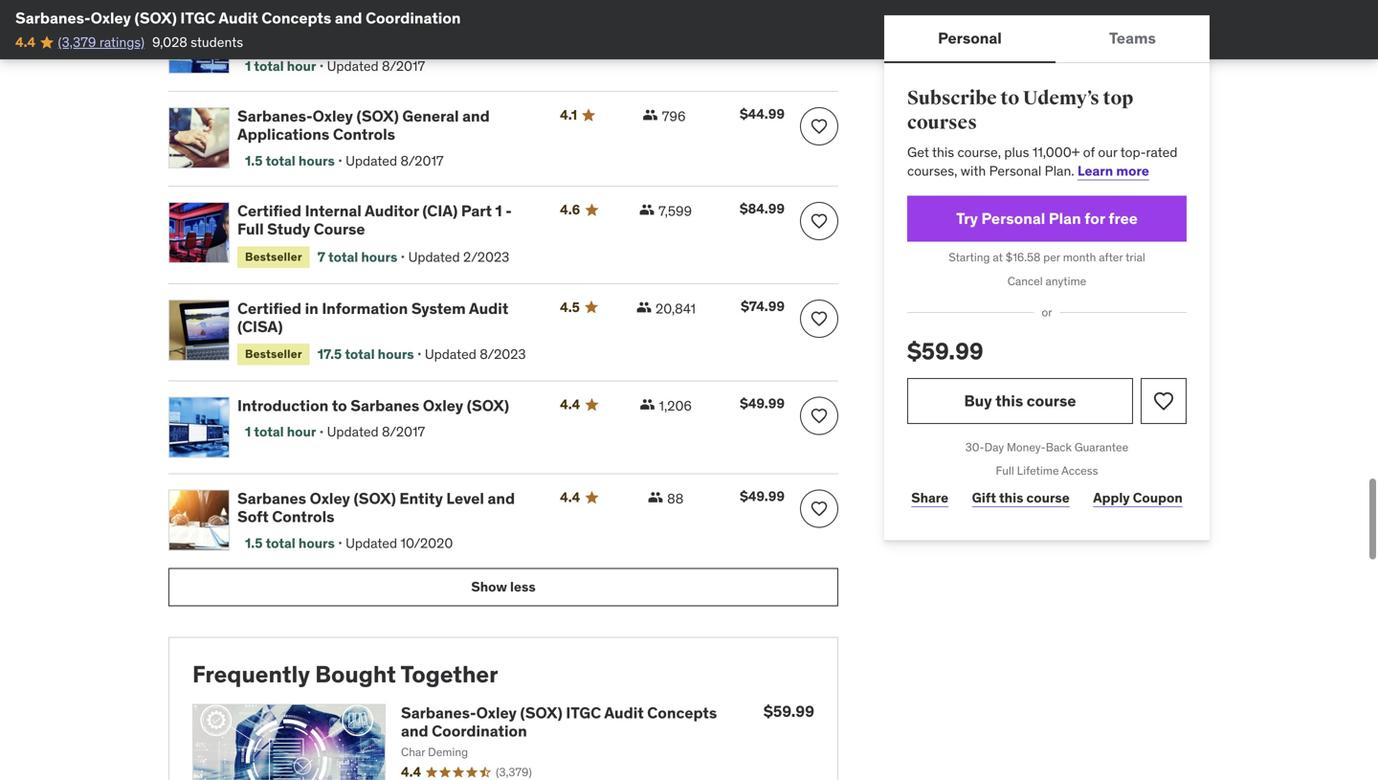 Task type: describe. For each thing, give the bounding box(es) containing it.
show less
[[471, 578, 536, 596]]

personal button
[[885, 15, 1056, 61]]

introduction
[[237, 396, 329, 416]]

sox 302: internal controls over financial reporting link
[[237, 11, 537, 49]]

$49.99 for introduction to sarbanes oxley (sox)
[[740, 395, 785, 412]]

and right 302:
[[335, 8, 362, 28]]

gift this course
[[973, 489, 1070, 507]]

courses,
[[908, 162, 958, 179]]

applications
[[237, 125, 330, 144]]

4.5
[[560, 299, 580, 316]]

updated 8/2017 for (sox)
[[346, 152, 444, 169]]

hour for to
[[287, 423, 316, 441]]

17.5
[[318, 346, 342, 363]]

udemy's
[[1023, 87, 1100, 110]]

share button
[[908, 479, 953, 518]]

tab list containing personal
[[885, 15, 1210, 63]]

hours for updated 8/2017
[[299, 152, 335, 169]]

internal inside certified internal auditor (cia) part 1 - full study course
[[305, 201, 362, 221]]

itgc for sarbanes-oxley (sox) itgc audit concepts and coordination char deming
[[566, 703, 602, 723]]

money-
[[1007, 440, 1046, 455]]

audit for certified in information system audit (cisa)
[[469, 299, 509, 318]]

information
[[322, 299, 408, 318]]

buy this course button
[[908, 378, 1134, 424]]

apply coupon button
[[1090, 479, 1187, 518]]

apply coupon
[[1094, 489, 1183, 507]]

level
[[447, 489, 484, 509]]

1 horizontal spatial sarbanes
[[351, 396, 420, 416]]

internal inside sox 302: internal controls over financial reporting
[[309, 11, 365, 31]]

xsmall image for introduction to sarbanes oxley (sox)
[[640, 397, 655, 412]]

less
[[510, 578, 536, 596]]

10/2020
[[401, 535, 453, 552]]

sarbanes-oxley (sox) itgc audit concepts and coordination link
[[401, 703, 717, 741]]

study
[[267, 219, 310, 239]]

to for subscribe
[[1001, 87, 1020, 110]]

introduction to sarbanes oxley (sox)
[[237, 396, 510, 416]]

4.1
[[560, 106, 578, 124]]

frequently bought together
[[192, 660, 498, 689]]

full inside 30-day money-back guarantee full lifetime access
[[996, 464, 1015, 478]]

sarbanes oxley (sox) entity level and soft controls link
[[237, 489, 537, 527]]

$84.99
[[740, 200, 785, 217]]

try personal plan for free link
[[908, 196, 1187, 242]]

updated 8/2023
[[425, 346, 526, 363]]

hours for updated 10/2020
[[299, 535, 335, 552]]

updated 10/2020
[[346, 535, 453, 552]]

1.5 total hours for soft
[[245, 535, 335, 552]]

more
[[1117, 162, 1150, 179]]

controls inside sarbanes oxley (sox) entity level and soft controls
[[272, 507, 335, 527]]

subscribe
[[908, 87, 997, 110]]

sox
[[237, 11, 269, 31]]

sarbanes-oxley (sox) itgc audit concepts and coordination
[[15, 8, 461, 28]]

(sox) for sarbanes-oxley (sox) itgc audit concepts and coordination
[[135, 8, 177, 28]]

total for introduction
[[254, 423, 284, 441]]

concepts for sarbanes-oxley (sox) itgc audit concepts and coordination char deming
[[648, 703, 717, 723]]

sarbanes inside sarbanes oxley (sox) entity level and soft controls
[[237, 489, 306, 509]]

controls inside sox 302: internal controls over financial reporting
[[369, 11, 431, 31]]

-
[[506, 201, 512, 221]]

1 for introduction to sarbanes oxley (sox)
[[245, 423, 251, 441]]

bestseller for certified internal auditor (cia) part 1 - full study course
[[245, 249, 302, 264]]

try personal plan for free
[[957, 209, 1138, 228]]

of
[[1084, 143, 1095, 161]]

sarbanes-oxley (sox) itgc audit concepts and coordination char deming
[[401, 703, 717, 760]]

learn more link
[[1078, 162, 1150, 179]]

796
[[662, 108, 686, 125]]

2/2023
[[463, 248, 510, 265]]

top-
[[1121, 143, 1147, 161]]

updated for oxley
[[327, 423, 379, 441]]

personal inside "button"
[[938, 28, 1002, 48]]

coordination for sarbanes-oxley (sox) itgc audit concepts and coordination char deming
[[432, 722, 527, 741]]

auditor
[[365, 201, 419, 221]]

after
[[1100, 250, 1124, 265]]

oxley for sarbanes-oxley (sox) itgc audit concepts and coordination char deming
[[477, 703, 517, 723]]

updated 2/2023
[[408, 248, 510, 265]]

lifetime
[[1018, 464, 1060, 478]]

coupon
[[1134, 489, 1183, 507]]

total for sox
[[254, 57, 284, 75]]

trial
[[1126, 250, 1146, 265]]

hour for 302:
[[287, 57, 316, 75]]

starting at $16.58 per month after trial cancel anytime
[[949, 250, 1146, 288]]

controls inside sarbanes-oxley (sox) general and applications controls
[[333, 125, 395, 144]]

at
[[993, 250, 1003, 265]]

audit for sarbanes-oxley (sox) itgc audit concepts and coordination char deming
[[605, 703, 644, 723]]

(cisa)
[[237, 317, 283, 337]]

for
[[1085, 209, 1106, 228]]

anytime
[[1046, 274, 1087, 288]]

show less button
[[169, 568, 839, 607]]

certified for certified internal auditor (cia) part 1 - full study course
[[237, 201, 302, 221]]

17.5 total hours
[[318, 346, 414, 363]]

deming
[[428, 745, 468, 760]]

this for get
[[933, 143, 955, 161]]

total for sarbanes-
[[266, 152, 296, 169]]

plus
[[1005, 143, 1030, 161]]

wishlist image for sarbanes-oxley (sox) general and applications controls
[[810, 117, 829, 136]]

1.5 total hours for controls
[[245, 152, 335, 169]]

certified internal auditor (cia) part 1 - full study course
[[237, 201, 512, 239]]

bought
[[315, 660, 396, 689]]

updated for general
[[346, 152, 397, 169]]

share
[[912, 489, 949, 507]]

subscribe to udemy's top courses
[[908, 87, 1134, 135]]

sox 302: internal controls over financial reporting
[[237, 11, 535, 49]]

rated
[[1147, 143, 1178, 161]]

learn
[[1078, 162, 1114, 179]]

1 for sox 302: internal controls over financial reporting
[[245, 57, 251, 75]]

cancel
[[1008, 274, 1043, 288]]

coordination for sarbanes-oxley (sox) itgc audit concepts and coordination
[[366, 8, 461, 28]]

top
[[1104, 87, 1134, 110]]

plan
[[1049, 209, 1082, 228]]

plan.
[[1045, 162, 1075, 179]]

access
[[1062, 464, 1099, 478]]

hours for updated 2/2023
[[361, 248, 398, 265]]

0 vertical spatial 4.4
[[15, 33, 36, 51]]



Task type: vqa. For each thing, say whether or not it's contained in the screenshot.
Nasdaq image
no



Task type: locate. For each thing, give the bounding box(es) containing it.
itgc inside the sarbanes-oxley (sox) itgc audit concepts and coordination char deming
[[566, 703, 602, 723]]

302:
[[273, 11, 305, 31]]

2 1.5 total hours from the top
[[245, 535, 335, 552]]

soft
[[237, 507, 269, 527]]

courses
[[908, 111, 978, 135]]

to inside subscribe to udemy's top courses
[[1001, 87, 1020, 110]]

7 total hours
[[318, 248, 398, 265]]

0 horizontal spatial audit
[[219, 8, 258, 28]]

char
[[401, 745, 425, 760]]

tab list
[[885, 15, 1210, 63]]

0 vertical spatial personal
[[938, 28, 1002, 48]]

this right the buy
[[996, 391, 1024, 411]]

controls left over
[[369, 11, 431, 31]]

1 vertical spatial controls
[[333, 125, 395, 144]]

updated for controls
[[327, 57, 379, 75]]

general
[[403, 106, 459, 126]]

certified inside certified internal auditor (cia) part 1 - full study course
[[237, 201, 302, 221]]

0 horizontal spatial sarbanes
[[237, 489, 306, 509]]

(sox) inside sarbanes oxley (sox) entity level and soft controls
[[354, 489, 396, 509]]

sarbanes- for sarbanes-oxley (sox) general and applications controls
[[237, 106, 313, 126]]

30-day money-back guarantee full lifetime access
[[966, 440, 1129, 478]]

frequently
[[192, 660, 310, 689]]

1 vertical spatial 1
[[496, 201, 502, 221]]

0 horizontal spatial concepts
[[262, 8, 332, 28]]

wishlist image right $84.99
[[810, 212, 829, 231]]

8/2017 down the introduction to sarbanes oxley (sox) link
[[382, 423, 425, 441]]

(sox) up 9,028
[[135, 8, 177, 28]]

1 certified from the top
[[237, 201, 302, 221]]

1 down the reporting
[[245, 57, 251, 75]]

1 vertical spatial this
[[996, 391, 1024, 411]]

0 vertical spatial sarbanes
[[351, 396, 420, 416]]

0 vertical spatial concepts
[[262, 8, 332, 28]]

course up back
[[1027, 391, 1077, 411]]

2 vertical spatial audit
[[605, 703, 644, 723]]

to for introduction
[[332, 396, 347, 416]]

1.5 total hours down soft
[[245, 535, 335, 552]]

personal up subscribe
[[938, 28, 1002, 48]]

itgc for sarbanes-oxley (sox) itgc audit concepts and coordination
[[180, 8, 216, 28]]

(sox) for sarbanes oxley (sox) entity level and soft controls
[[354, 489, 396, 509]]

1 vertical spatial bestseller
[[245, 347, 302, 362]]

certified for certified in information system audit (cisa)
[[237, 299, 302, 318]]

2 bestseller from the top
[[245, 347, 302, 362]]

sarbanes- inside sarbanes-oxley (sox) general and applications controls
[[237, 106, 313, 126]]

personal down 'plus'
[[990, 162, 1042, 179]]

1 course from the top
[[1027, 391, 1077, 411]]

updated down sarbanes-oxley (sox) general and applications controls
[[346, 152, 397, 169]]

$44.99
[[740, 105, 785, 123]]

course
[[314, 219, 365, 239]]

updated 8/2017 down the introduction to sarbanes oxley (sox)
[[327, 423, 425, 441]]

1.5 down soft
[[245, 535, 263, 552]]

sarbanes down 17.5 total hours
[[351, 396, 420, 416]]

8/2017 down the general
[[401, 152, 444, 169]]

(cia)
[[423, 201, 458, 221]]

certified left in on the left
[[237, 299, 302, 318]]

hour down the reporting
[[287, 57, 316, 75]]

(sox) inside sarbanes-oxley (sox) general and applications controls
[[357, 106, 399, 126]]

certified inside certified in information system audit (cisa)
[[237, 299, 302, 318]]

1 down introduction
[[245, 423, 251, 441]]

2 horizontal spatial sarbanes-
[[401, 703, 477, 723]]

0 vertical spatial itgc
[[180, 8, 216, 28]]

xsmall image left 7,599
[[640, 202, 655, 217]]

1 $49.99 from the top
[[740, 395, 785, 412]]

8/2017 for controls
[[382, 57, 425, 75]]

wishlist image for introduction to sarbanes oxley (sox)
[[810, 407, 829, 426]]

0 vertical spatial sarbanes-
[[15, 8, 91, 28]]

8/2017 for oxley
[[382, 423, 425, 441]]

reporting
[[237, 30, 311, 49]]

0 vertical spatial course
[[1027, 391, 1077, 411]]

controls right soft
[[272, 507, 335, 527]]

and inside the sarbanes-oxley (sox) itgc audit concepts and coordination char deming
[[401, 722, 429, 741]]

total down introduction
[[254, 423, 284, 441]]

controls
[[369, 11, 431, 31], [333, 125, 395, 144], [272, 507, 335, 527]]

personal inside get this course, plus 11,000+ of our top-rated courses, with personal plan.
[[990, 162, 1042, 179]]

certified internal auditor (cia) part 1 - full study course link
[[237, 201, 537, 239]]

wishlist image
[[810, 117, 829, 136], [1153, 390, 1176, 413], [810, 407, 829, 426], [810, 499, 829, 519]]

this for gift
[[1000, 489, 1024, 507]]

total for sarbanes
[[266, 535, 296, 552]]

xsmall image left 796 on the top left of the page
[[643, 107, 659, 123]]

2 vertical spatial 1
[[245, 423, 251, 441]]

certified in information system audit (cisa)
[[237, 299, 509, 337]]

certified in information system audit (cisa) link
[[237, 299, 537, 337]]

1.5 for sarbanes oxley (sox) entity level and soft controls
[[245, 535, 263, 552]]

xsmall image left 1,206
[[640, 397, 655, 412]]

coordination inside the sarbanes-oxley (sox) itgc audit concepts and coordination char deming
[[432, 722, 527, 741]]

system
[[412, 299, 466, 318]]

1 horizontal spatial $59.99
[[908, 337, 984, 366]]

entity
[[400, 489, 443, 509]]

together
[[401, 660, 498, 689]]

(sox) left the general
[[357, 106, 399, 126]]

updated 8/2017 for sarbanes
[[327, 423, 425, 441]]

0 vertical spatial $49.99
[[740, 395, 785, 412]]

2 vertical spatial personal
[[982, 209, 1046, 228]]

course for buy this course
[[1027, 391, 1077, 411]]

9,028 students
[[152, 33, 243, 51]]

internal right 302:
[[309, 11, 365, 31]]

1 total hour down the reporting
[[245, 57, 316, 75]]

2 vertical spatial sarbanes-
[[401, 703, 477, 723]]

9,028
[[152, 33, 187, 51]]

full inside certified internal auditor (cia) part 1 - full study course
[[237, 219, 264, 239]]

full down day
[[996, 464, 1015, 478]]

0 vertical spatial updated 8/2017
[[327, 57, 425, 75]]

1 vertical spatial full
[[996, 464, 1015, 478]]

2 course from the top
[[1027, 489, 1070, 507]]

buy this course
[[965, 391, 1077, 411]]

(sox) left entity
[[354, 489, 396, 509]]

2 1 total hour from the top
[[245, 423, 316, 441]]

ratings)
[[99, 33, 145, 51]]

updated down system
[[425, 346, 477, 363]]

2 vertical spatial this
[[1000, 489, 1024, 507]]

show
[[471, 578, 507, 596]]

bestseller down study
[[245, 249, 302, 264]]

oxley inside the sarbanes-oxley (sox) itgc audit concepts and coordination char deming
[[477, 703, 517, 723]]

(3,379 ratings)
[[58, 33, 145, 51]]

4.4 for sarbanes oxley (sox) entity level and soft controls
[[560, 489, 581, 506]]

wishlist image
[[810, 212, 829, 231], [810, 309, 829, 328]]

updated 8/2017 down sarbanes-oxley (sox) general and applications controls link
[[346, 152, 444, 169]]

1 vertical spatial $59.99
[[764, 702, 815, 721]]

gift
[[973, 489, 997, 507]]

oxley inside sarbanes-oxley (sox) general and applications controls
[[313, 106, 353, 126]]

1 vertical spatial certified
[[237, 299, 302, 318]]

(sox) up 3379 reviews element
[[520, 703, 563, 723]]

$16.58
[[1006, 250, 1041, 265]]

1 vertical spatial to
[[332, 396, 347, 416]]

internal
[[309, 11, 365, 31], [305, 201, 362, 221]]

oxley inside sarbanes oxley (sox) entity level and soft controls
[[310, 489, 350, 509]]

1 horizontal spatial audit
[[469, 299, 509, 318]]

teams button
[[1056, 15, 1210, 61]]

course inside button
[[1027, 391, 1077, 411]]

sarbanes- up (3,379
[[15, 8, 91, 28]]

wishlist image for certified internal auditor (cia) part 1 - full study course
[[810, 212, 829, 231]]

bestseller for certified in information system audit (cisa)
[[245, 347, 302, 362]]

hours down certified internal auditor (cia) part 1 - full study course
[[361, 248, 398, 265]]

(sox)
[[135, 8, 177, 28], [357, 106, 399, 126], [467, 396, 510, 416], [354, 489, 396, 509], [520, 703, 563, 723]]

4.4 for introduction to sarbanes oxley (sox)
[[560, 396, 581, 413]]

1 vertical spatial 4.4
[[560, 396, 581, 413]]

0 vertical spatial controls
[[369, 11, 431, 31]]

1 total hour for sox
[[245, 57, 316, 75]]

0 vertical spatial wishlist image
[[810, 212, 829, 231]]

xsmall image for sarbanes-oxley (sox) general and applications controls
[[643, 107, 659, 123]]

updated down sox 302: internal controls over financial reporting
[[327, 57, 379, 75]]

$74.99
[[741, 298, 785, 315]]

2 vertical spatial 8/2017
[[382, 423, 425, 441]]

concepts for sarbanes-oxley (sox) itgc audit concepts and coordination
[[262, 8, 332, 28]]

to down 17.5
[[332, 396, 347, 416]]

sarbanes- for sarbanes-oxley (sox) itgc audit concepts and coordination
[[15, 8, 91, 28]]

1 total hour down introduction
[[245, 423, 316, 441]]

starting
[[949, 250, 991, 265]]

1 vertical spatial coordination
[[432, 722, 527, 741]]

2 $49.99 from the top
[[740, 488, 785, 505]]

(sox) down updated 8/2023
[[467, 396, 510, 416]]

0 horizontal spatial to
[[332, 396, 347, 416]]

$49.99 right 88
[[740, 488, 785, 505]]

0 vertical spatial 1.5
[[245, 152, 263, 169]]

xsmall image left 20,841
[[637, 299, 652, 315]]

hours down applications at top
[[299, 152, 335, 169]]

1 vertical spatial $49.99
[[740, 488, 785, 505]]

bestseller
[[245, 249, 302, 264], [245, 347, 302, 362]]

updated down the (cia)
[[408, 248, 460, 265]]

sarbanes down introduction
[[237, 489, 306, 509]]

(sox) for sarbanes-oxley (sox) itgc audit concepts and coordination char deming
[[520, 703, 563, 723]]

hours down certified in information system audit (cisa) link
[[378, 346, 414, 363]]

2 wishlist image from the top
[[810, 309, 829, 328]]

and right level
[[488, 489, 515, 509]]

total down the reporting
[[254, 57, 284, 75]]

hours
[[299, 152, 335, 169], [361, 248, 398, 265], [378, 346, 414, 363], [299, 535, 335, 552]]

1 vertical spatial sarbanes-
[[237, 106, 313, 126]]

learn more
[[1078, 162, 1150, 179]]

sarbanes- inside the sarbanes-oxley (sox) itgc audit concepts and coordination char deming
[[401, 703, 477, 723]]

1 1 total hour from the top
[[245, 57, 316, 75]]

xsmall image
[[643, 107, 659, 123], [640, 202, 655, 217], [637, 299, 652, 315], [640, 397, 655, 412], [648, 490, 664, 505]]

1.5
[[245, 152, 263, 169], [245, 535, 263, 552]]

teams
[[1110, 28, 1157, 48]]

total down applications at top
[[266, 152, 296, 169]]

certified left course
[[237, 201, 302, 221]]

coordination
[[366, 8, 461, 28], [432, 722, 527, 741]]

1 vertical spatial 1 total hour
[[245, 423, 316, 441]]

hours down sarbanes oxley (sox) entity level and soft controls at the bottom left of page
[[299, 535, 335, 552]]

buy
[[965, 391, 993, 411]]

xsmall image left 88
[[648, 490, 664, 505]]

updated down sarbanes oxley (sox) entity level and soft controls at the bottom left of page
[[346, 535, 397, 552]]

1 vertical spatial hour
[[287, 423, 316, 441]]

1 1.5 from the top
[[245, 152, 263, 169]]

full
[[237, 219, 264, 239], [996, 464, 1015, 478]]

(sox) inside the sarbanes-oxley (sox) itgc audit concepts and coordination char deming
[[520, 703, 563, 723]]

0 horizontal spatial itgc
[[180, 8, 216, 28]]

updated 8/2017
[[327, 57, 425, 75], [346, 152, 444, 169], [327, 423, 425, 441]]

hour down introduction
[[287, 423, 316, 441]]

1 horizontal spatial concepts
[[648, 703, 717, 723]]

updated 8/2017 for internal
[[327, 57, 425, 75]]

oxley for sarbanes-oxley (sox) itgc audit concepts and coordination
[[91, 8, 131, 28]]

full left study
[[237, 219, 264, 239]]

0 horizontal spatial sarbanes-
[[15, 8, 91, 28]]

coordination up deming
[[432, 722, 527, 741]]

and up char
[[401, 722, 429, 741]]

$59.99
[[908, 337, 984, 366], [764, 702, 815, 721]]

concepts inside the sarbanes-oxley (sox) itgc audit concepts and coordination char deming
[[648, 703, 717, 723]]

$49.99 for sarbanes oxley (sox) entity level and soft controls
[[740, 488, 785, 505]]

0 vertical spatial coordination
[[366, 8, 461, 28]]

or
[[1042, 305, 1053, 320]]

sarbanes- down the reporting
[[237, 106, 313, 126]]

bestseller down (cisa)
[[245, 347, 302, 362]]

xsmall image for certified internal auditor (cia) part 1 - full study course
[[640, 202, 655, 217]]

guarantee
[[1075, 440, 1129, 455]]

this inside button
[[996, 391, 1024, 411]]

total down soft
[[266, 535, 296, 552]]

2 vertical spatial controls
[[272, 507, 335, 527]]

0 vertical spatial $59.99
[[908, 337, 984, 366]]

wishlist image for sarbanes oxley (sox) entity level and soft controls
[[810, 499, 829, 519]]

apply
[[1094, 489, 1131, 507]]

coordination left financial
[[366, 8, 461, 28]]

1 left -
[[496, 201, 502, 221]]

sarbanes-oxley (sox) general and applications controls
[[237, 106, 490, 144]]

updated 8/2017 down sox 302: internal controls over financial reporting
[[327, 57, 425, 75]]

1 vertical spatial updated 8/2017
[[346, 152, 444, 169]]

xsmall image for certified in information system audit (cisa)
[[637, 299, 652, 315]]

oxley for sarbanes-oxley (sox) general and applications controls
[[313, 106, 353, 126]]

0 vertical spatial 1 total hour
[[245, 57, 316, 75]]

this for buy
[[996, 391, 1024, 411]]

1 vertical spatial internal
[[305, 201, 362, 221]]

1.5 down applications at top
[[245, 152, 263, 169]]

sarbanes
[[351, 396, 420, 416], [237, 489, 306, 509]]

0 horizontal spatial $59.99
[[764, 702, 815, 721]]

0 vertical spatial certified
[[237, 201, 302, 221]]

2 hour from the top
[[287, 423, 316, 441]]

sarbanes-
[[15, 8, 91, 28], [237, 106, 313, 126], [401, 703, 477, 723]]

1 bestseller from the top
[[245, 249, 302, 264]]

course for gift this course
[[1027, 489, 1070, 507]]

and right the general
[[463, 106, 490, 126]]

20,841
[[656, 300, 696, 317]]

per
[[1044, 250, 1061, 265]]

introduction to sarbanes oxley (sox) link
[[237, 396, 537, 416]]

internal up 7
[[305, 201, 362, 221]]

concepts
[[262, 8, 332, 28], [648, 703, 717, 723]]

back
[[1046, 440, 1072, 455]]

xsmall image for sarbanes oxley (sox) entity level and soft controls
[[648, 490, 664, 505]]

get this course, plus 11,000+ of our top-rated courses, with personal plan.
[[908, 143, 1178, 179]]

updated for entity
[[346, 535, 397, 552]]

1 1.5 total hours from the top
[[245, 152, 335, 169]]

$49.99
[[740, 395, 785, 412], [740, 488, 785, 505]]

1 vertical spatial sarbanes
[[237, 489, 306, 509]]

and inside sarbanes oxley (sox) entity level and soft controls
[[488, 489, 515, 509]]

total right 7
[[328, 248, 358, 265]]

1 vertical spatial 8/2017
[[401, 152, 444, 169]]

88
[[668, 490, 684, 508]]

total right 17.5
[[345, 346, 375, 363]]

1 vertical spatial wishlist image
[[810, 309, 829, 328]]

audit inside the sarbanes-oxley (sox) itgc audit concepts and coordination char deming
[[605, 703, 644, 723]]

0 vertical spatial hour
[[287, 57, 316, 75]]

updated
[[327, 57, 379, 75], [346, 152, 397, 169], [408, 248, 460, 265], [425, 346, 477, 363], [327, 423, 379, 441], [346, 535, 397, 552]]

8/2023
[[480, 346, 526, 363]]

1 hour from the top
[[287, 57, 316, 75]]

2 vertical spatial 4.4
[[560, 489, 581, 506]]

2 certified from the top
[[237, 299, 302, 318]]

1 horizontal spatial sarbanes-
[[237, 106, 313, 126]]

financial
[[469, 11, 535, 31]]

updated down the introduction to sarbanes oxley (sox)
[[327, 423, 379, 441]]

in
[[305, 299, 319, 318]]

7
[[318, 248, 326, 265]]

2 horizontal spatial audit
[[605, 703, 644, 723]]

1 vertical spatial audit
[[469, 299, 509, 318]]

month
[[1064, 250, 1097, 265]]

1 inside certified internal auditor (cia) part 1 - full study course
[[496, 201, 502, 221]]

personal up $16.58
[[982, 209, 1046, 228]]

audit for sarbanes-oxley (sox) itgc audit concepts and coordination
[[219, 8, 258, 28]]

1 vertical spatial itgc
[[566, 703, 602, 723]]

1 wishlist image from the top
[[810, 212, 829, 231]]

and
[[335, 8, 362, 28], [463, 106, 490, 126], [488, 489, 515, 509], [401, 722, 429, 741]]

(3,379
[[58, 33, 96, 51]]

2 1.5 from the top
[[245, 535, 263, 552]]

1 total hour for introduction
[[245, 423, 316, 441]]

2 vertical spatial updated 8/2017
[[327, 423, 425, 441]]

audit inside certified in information system audit (cisa)
[[469, 299, 509, 318]]

1 total hour
[[245, 57, 316, 75], [245, 423, 316, 441]]

0 vertical spatial full
[[237, 219, 264, 239]]

sarbanes oxley (sox) entity level and soft controls
[[237, 489, 515, 527]]

oxley for sarbanes oxley (sox) entity level and soft controls
[[310, 489, 350, 509]]

0 vertical spatial internal
[[309, 11, 365, 31]]

3379 reviews element
[[496, 765, 532, 780]]

over
[[435, 11, 466, 31]]

1
[[245, 57, 251, 75], [496, 201, 502, 221], [245, 423, 251, 441]]

course down lifetime
[[1027, 489, 1070, 507]]

this up courses,
[[933, 143, 955, 161]]

0 horizontal spatial full
[[237, 219, 264, 239]]

controls left the general
[[333, 125, 395, 144]]

0 vertical spatial bestseller
[[245, 249, 302, 264]]

1 horizontal spatial full
[[996, 464, 1015, 478]]

$49.99 right 1,206
[[740, 395, 785, 412]]

and inside sarbanes-oxley (sox) general and applications controls
[[463, 106, 490, 126]]

1 vertical spatial 1.5 total hours
[[245, 535, 335, 552]]

to left udemy's
[[1001, 87, 1020, 110]]

wishlist image right the $74.99
[[810, 309, 829, 328]]

hours for updated 8/2023
[[378, 346, 414, 363]]

0 vertical spatial 1
[[245, 57, 251, 75]]

(sox) for sarbanes-oxley (sox) general and applications controls
[[357, 106, 399, 126]]

course,
[[958, 143, 1002, 161]]

sarbanes- down 'together'
[[401, 703, 477, 723]]

0 vertical spatial 1.5 total hours
[[245, 152, 335, 169]]

1,206
[[659, 397, 692, 415]]

wishlist image for certified in information system audit (cisa)
[[810, 309, 829, 328]]

0 vertical spatial to
[[1001, 87, 1020, 110]]

1 vertical spatial concepts
[[648, 703, 717, 723]]

8/2017 for general
[[401, 152, 444, 169]]

1 horizontal spatial itgc
[[566, 703, 602, 723]]

1.5 for sarbanes-oxley (sox) general and applications controls
[[245, 152, 263, 169]]

this right gift
[[1000, 489, 1024, 507]]

1 horizontal spatial to
[[1001, 87, 1020, 110]]

part
[[461, 201, 492, 221]]

0 vertical spatial 8/2017
[[382, 57, 425, 75]]

1 vertical spatial 1.5
[[245, 535, 263, 552]]

1 vertical spatial course
[[1027, 489, 1070, 507]]

8/2017 down sox 302: internal controls over financial reporting link
[[382, 57, 425, 75]]

1.5 total hours down applications at top
[[245, 152, 335, 169]]

0 vertical spatial this
[[933, 143, 955, 161]]

1 vertical spatial personal
[[990, 162, 1042, 179]]

0 vertical spatial audit
[[219, 8, 258, 28]]

this inside get this course, plus 11,000+ of our top-rated courses, with personal plan.
[[933, 143, 955, 161]]

7,599
[[659, 202, 692, 220]]



